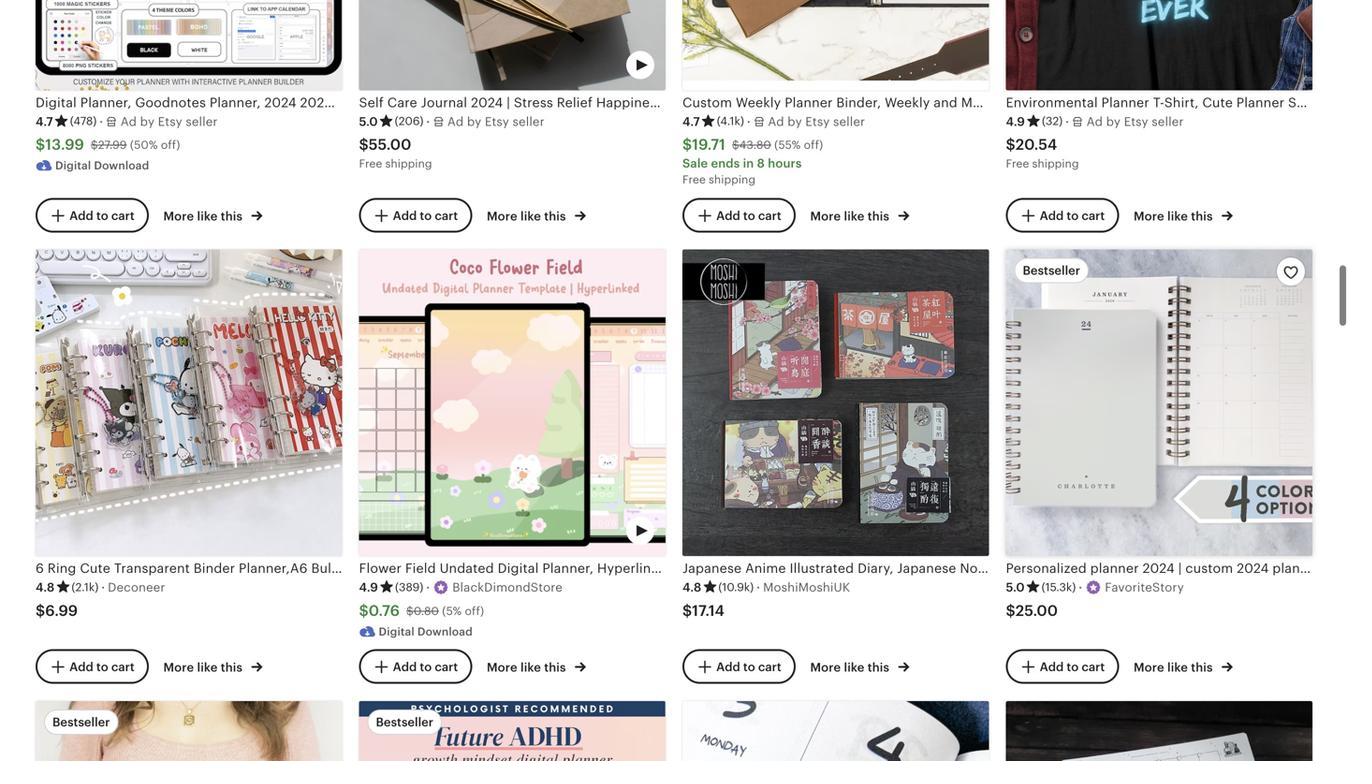 Task type: vqa. For each thing, say whether or not it's contained in the screenshot.
second 4.8 from right
yes



Task type: describe. For each thing, give the bounding box(es) containing it.
$ for $ 17.14
[[682, 602, 692, 619]]

add for (206)
[[393, 209, 417, 223]]

(5%
[[442, 605, 462, 617]]

· for (15.3k)
[[1079, 581, 1082, 595]]

4.9 for (32)
[[1006, 115, 1025, 129]]

$ 25.00
[[1006, 602, 1058, 619]]

2 japanese from the left
[[897, 561, 956, 576]]

add to cart button for (10.9k)
[[682, 649, 796, 684]]

more like this for (4.1k)
[[810, 209, 893, 223]]

add for (15.3k)
[[1040, 660, 1064, 674]]

ends
[[711, 156, 740, 170]]

add to cart for (206)
[[393, 209, 458, 223]]

$ for $ 20.54 free shipping
[[1006, 136, 1016, 153]]

this for (32)
[[1191, 209, 1213, 223]]

add to cart button for (389)
[[359, 649, 472, 684]]

landscape
[[1030, 561, 1099, 576]]

add for (32)
[[1040, 209, 1064, 223]]

20.54
[[1016, 136, 1057, 153]]

free inside $ 19.71 $ 43.80 (55% off) sale ends in 8 hours free shipping
[[682, 173, 706, 186]]

19.71
[[692, 136, 726, 153]]

digital for 13.99
[[55, 159, 91, 172]]

to for (389)
[[420, 660, 432, 674]]

· for (2.1k)
[[101, 581, 105, 595]]

more for (32)
[[1134, 209, 1164, 223]]

free for 20.54
[[1006, 157, 1029, 170]]

this for (389)
[[544, 661, 566, 675]]

0.76
[[369, 602, 400, 619]]

more for (478)
[[163, 209, 194, 223]]

add for (4.1k)
[[716, 209, 740, 223]]

0 horizontal spatial bestseller
[[52, 715, 110, 729]]

off) for 0.76
[[465, 605, 484, 617]]

to for (15.3k)
[[1067, 660, 1079, 674]]

add to cart button for (4.1k)
[[682, 198, 796, 233]]

$ for $ 13.99 $ 27.99 (50% off)
[[36, 136, 45, 153]]

17.14
[[692, 602, 725, 619]]

6.99
[[45, 602, 78, 619]]

add to cart button for (15.3k)
[[1006, 649, 1119, 684]]

in
[[743, 156, 754, 170]]

more like this for (15.3k)
[[1134, 661, 1216, 675]]

off) for 19.71
[[804, 139, 823, 151]]

more for (10.9k)
[[810, 661, 841, 675]]

add for (389)
[[393, 660, 417, 674]]

notebook,
[[960, 561, 1026, 576]]

anime
[[745, 561, 786, 576]]

5.0 for 25.00
[[1006, 581, 1025, 595]]

more like this link for (10.9k)
[[810, 657, 909, 676]]

more like this link for (15.3k)
[[1134, 657, 1233, 676]]

4.7 for 13.99
[[36, 115, 53, 129]]

6 ring cute transparent binder planner,a6 bullet journal planner,kawaii ruled journals adorable animal pattern back to school girls gift image
[[36, 250, 342, 556]]

this for (15.3k)
[[1191, 661, 1213, 675]]

more like this for (389)
[[487, 661, 569, 675]]

(206)
[[395, 115, 424, 128]]

27.99
[[98, 139, 127, 151]]

add for (10.9k)
[[716, 660, 740, 674]]

digital download for 0.76
[[379, 625, 473, 638]]

japanese anime illustrated diary, japanese notebook, landscape diary, hard cover diary image
[[682, 250, 989, 556]]

to for (32)
[[1067, 209, 1079, 223]]

download for 13.99
[[94, 159, 149, 172]]

0.80
[[414, 605, 439, 617]]

$ 19.71 $ 43.80 (55% off) sale ends in 8 hours free shipping
[[682, 136, 823, 186]]

add to cart for (32)
[[1040, 209, 1105, 223]]

(478)
[[70, 115, 97, 128]]

add for (2.1k)
[[69, 660, 93, 674]]

more like this link for (32)
[[1134, 206, 1233, 225]]

shipping for 55.00
[[385, 157, 432, 170]]

1 japanese from the left
[[682, 561, 742, 576]]

4.8 for 17.14
[[682, 581, 702, 595]]

add for (478)
[[69, 209, 93, 223]]

cart for (2.1k)
[[111, 660, 135, 674]]

4.9 for (389)
[[359, 581, 378, 595]]

this for (10.9k)
[[868, 661, 889, 675]]

· for (4.1k)
[[747, 115, 751, 129]]

more for (2.1k)
[[163, 661, 194, 675]]

illustrated
[[790, 561, 854, 576]]

digital planner, goodnotes planner, 2024 2025 -2028, five year planner, ipad planner, notability planner, hyperlinked planner, daily planner image
[[36, 0, 342, 90]]

digital for 0.76
[[379, 625, 415, 638]]

· for (478)
[[99, 115, 103, 129]]

cart for (4.1k)
[[758, 209, 782, 223]]

1 horizontal spatial bestseller
[[376, 715, 433, 729]]

cart for (389)
[[435, 660, 458, 674]]

custom weekly planner binder, weekly and monthly planner, leather binder organizer, 2023 weekly planner, daily planner, ring binder planner image
[[682, 0, 989, 90]]

add to cart for (10.9k)
[[716, 660, 782, 674]]

more like this for (2.1k)
[[163, 661, 246, 675]]

(10.9k)
[[718, 581, 754, 594]]

like for (4.1k)
[[844, 209, 865, 223]]

add to cart button for (2.1k)
[[36, 649, 149, 684]]

diary
[[1218, 561, 1251, 576]]

environmental planner t-shirt, cute planner shirt, minimalist planner shirt, earth day gifts for environmentalists image
[[1006, 0, 1313, 90]]

$ 17.14
[[682, 602, 725, 619]]

this for (478)
[[221, 209, 243, 223]]

more like this for (478)
[[163, 209, 246, 223]]

like for (32)
[[1167, 209, 1188, 223]]

add to cart button for (32)
[[1006, 198, 1119, 233]]

more like this for (206)
[[487, 209, 569, 223]]

cart for (32)
[[1082, 209, 1105, 223]]

$ 20.54 free shipping
[[1006, 136, 1079, 170]]

$ for $ 55.00 free shipping
[[359, 136, 369, 153]]

to for (206)
[[420, 209, 432, 223]]



Task type: locate. For each thing, give the bounding box(es) containing it.
0 vertical spatial digital download
[[55, 159, 149, 172]]

to for (4.1k)
[[743, 209, 755, 223]]

more like this link for (478)
[[163, 206, 262, 225]]

· right (32)
[[1066, 115, 1069, 129]]

to down $ 55.00 free shipping
[[420, 209, 432, 223]]

bestseller
[[1023, 264, 1080, 278], [52, 715, 110, 729], [376, 715, 433, 729]]

2 diary, from the left
[[1103, 561, 1139, 576]]

0 horizontal spatial bestseller link
[[36, 701, 342, 761]]

self care journal 2024 | stress relief happiness wellness planner | food, fitness, mental health, wellness journal | gratitude planner 2024 image
[[359, 0, 666, 90]]

0 horizontal spatial 4.9
[[359, 581, 378, 595]]

4.8 up the $ 6.99
[[36, 581, 55, 595]]

5.0
[[359, 115, 378, 129], [1006, 581, 1025, 595]]

digital down 13.99
[[55, 159, 91, 172]]

cover
[[1177, 561, 1214, 576]]

2 4.7 from the left
[[682, 115, 700, 129]]

to for (2.1k)
[[96, 660, 108, 674]]

add to cart button down $ 20.54 free shipping
[[1006, 198, 1119, 233]]

add to cart button for (206)
[[359, 198, 472, 233]]

add to cart down 0.80
[[393, 660, 458, 674]]

like for (478)
[[197, 209, 218, 223]]

1 horizontal spatial off)
[[465, 605, 484, 617]]

add to cart button for (478)
[[36, 198, 149, 233]]

free for 55.00
[[359, 157, 382, 170]]

1 horizontal spatial 4.8
[[682, 581, 702, 595]]

1 vertical spatial digital download
[[379, 625, 473, 638]]

4.7 up 13.99
[[36, 115, 53, 129]]

off) inside $ 0.76 $ 0.80 (5% off)
[[465, 605, 484, 617]]

1 horizontal spatial download
[[417, 625, 473, 638]]

this
[[221, 209, 243, 223], [544, 209, 566, 223], [868, 209, 889, 223], [1191, 209, 1213, 223], [221, 661, 243, 675], [544, 661, 566, 675], [868, 661, 889, 675], [1191, 661, 1213, 675]]

(32)
[[1042, 115, 1063, 128]]

4.9 up 0.76 on the bottom left of the page
[[359, 581, 378, 595]]

more like this link for (389)
[[487, 657, 586, 676]]

shipping for 20.54
[[1032, 157, 1079, 170]]

personalized planner 2024 |  custom 2024 planner | wire-bound planner book | student planner | weekly agenda |  soft cover image
[[1006, 250, 1313, 556]]

0 horizontal spatial diary,
[[858, 561, 894, 576]]

$
[[36, 136, 45, 153], [359, 136, 369, 153], [682, 136, 692, 153], [1006, 136, 1016, 153], [91, 139, 98, 151], [732, 139, 739, 151], [36, 602, 45, 619], [359, 602, 369, 619], [682, 602, 692, 619], [1006, 602, 1016, 619], [406, 605, 414, 617]]

shipping inside $ 20.54 free shipping
[[1032, 157, 1079, 170]]

0 horizontal spatial 4.7
[[36, 115, 53, 129]]

1 horizontal spatial 5.0
[[1006, 581, 1025, 595]]

0 horizontal spatial shipping
[[385, 157, 432, 170]]

more for (4.1k)
[[810, 209, 841, 223]]

1 vertical spatial 5.0
[[1006, 581, 1025, 595]]

add down 6.99
[[69, 660, 93, 674]]

$ for $ 19.71 $ 43.80 (55% off) sale ends in 8 hours free shipping
[[682, 136, 692, 153]]

shipping inside $ 19.71 $ 43.80 (55% off) sale ends in 8 hours free shipping
[[709, 173, 755, 186]]

cart for (15.3k)
[[1082, 660, 1105, 674]]

japanese up (10.9k)
[[682, 561, 742, 576]]

add to cart
[[69, 209, 135, 223], [393, 209, 458, 223], [716, 209, 782, 223], [1040, 209, 1105, 223], [69, 660, 135, 674], [393, 660, 458, 674], [716, 660, 782, 674], [1040, 660, 1105, 674]]

4.8
[[36, 581, 55, 595], [682, 581, 702, 595]]

shipping down 20.54
[[1032, 157, 1079, 170]]

2 bestseller link from the left
[[359, 701, 666, 761]]

1 horizontal spatial shipping
[[709, 173, 755, 186]]

diary, right illustrated
[[858, 561, 894, 576]]

(389)
[[395, 581, 423, 594]]

2 4.8 from the left
[[682, 581, 702, 595]]

$ 6.99
[[36, 602, 78, 619]]

· for (206)
[[426, 115, 430, 129]]

free down 20.54
[[1006, 157, 1029, 170]]

shipping
[[385, 157, 432, 170], [1032, 157, 1079, 170], [709, 173, 755, 186]]

add to cart button down $ 13.99 $ 27.99 (50% off) at the left top
[[36, 198, 149, 233]]

(50%
[[130, 139, 158, 151]]

· right (389)
[[426, 581, 430, 595]]

digital download down 0.80
[[379, 625, 473, 638]]

5.0 for 55.00
[[359, 115, 378, 129]]

add down $ 55.00 free shipping
[[393, 209, 417, 223]]

like for (15.3k)
[[1167, 661, 1188, 675]]

1 4.7 from the left
[[36, 115, 53, 129]]

· right (4.1k)
[[747, 115, 751, 129]]

to down (10.9k)
[[743, 660, 755, 674]]

· for (32)
[[1066, 115, 1069, 129]]

flower field undated digital planner, hyperlinked, kawaii digital planner, goodnotes planner, aesthetic, sunset planner, kawaii,ipad planner image
[[359, 250, 666, 556]]

4.8 for 6.99
[[36, 581, 55, 595]]

4.9 up 20.54
[[1006, 115, 1025, 129]]

$ inside $ 0.76 $ 0.80 (5% off)
[[406, 605, 414, 617]]

· for (10.9k)
[[757, 581, 760, 595]]

· right (478)
[[99, 115, 103, 129]]

add to cart button down in
[[682, 198, 796, 233]]

· right (206)
[[426, 115, 430, 129]]

add down $ 20.54 free shipping
[[1040, 209, 1064, 223]]

to for (10.9k)
[[743, 660, 755, 674]]

cart for (10.9k)
[[758, 660, 782, 674]]

add to cart button down 25.00
[[1006, 649, 1119, 684]]

$ for $ 6.99
[[36, 602, 45, 619]]

to
[[96, 209, 108, 223], [420, 209, 432, 223], [743, 209, 755, 223], [1067, 209, 1079, 223], [96, 660, 108, 674], [420, 660, 432, 674], [743, 660, 755, 674], [1067, 660, 1079, 674]]

off) inside $ 19.71 $ 43.80 (55% off) sale ends in 8 hours free shipping
[[804, 139, 823, 151]]

add down 25.00
[[1040, 660, 1064, 674]]

like for (389)
[[521, 661, 541, 675]]

add to cart down in
[[716, 209, 782, 223]]

1 horizontal spatial free
[[682, 173, 706, 186]]

like for (10.9k)
[[844, 661, 865, 675]]

$ 0.76 $ 0.80 (5% off)
[[359, 602, 484, 619]]

1 vertical spatial download
[[417, 625, 473, 638]]

to down the (15.3k)
[[1067, 660, 1079, 674]]

to down in
[[743, 209, 755, 223]]

add to cart for (2.1k)
[[69, 660, 135, 674]]

(4.1k)
[[717, 115, 744, 128]]

digital
[[55, 159, 91, 172], [379, 625, 415, 638]]

this for (2.1k)
[[221, 661, 243, 675]]

off)
[[161, 139, 180, 151], [804, 139, 823, 151], [465, 605, 484, 617]]

$ 13.99 $ 27.99 (50% off)
[[36, 136, 180, 153]]

add to cart for (15.3k)
[[1040, 660, 1105, 674]]

0 horizontal spatial free
[[359, 157, 382, 170]]

digital download for 13.99
[[55, 159, 149, 172]]

digital download down $ 13.99 $ 27.99 (50% off) at the left top
[[55, 159, 149, 172]]

0 horizontal spatial off)
[[161, 139, 180, 151]]

free inside $ 20.54 free shipping
[[1006, 157, 1029, 170]]

shipping down ends
[[709, 173, 755, 186]]

diary, left hard
[[1103, 561, 1139, 576]]

this for (206)
[[544, 209, 566, 223]]

sale
[[682, 156, 708, 170]]

0 horizontal spatial download
[[94, 159, 149, 172]]

55.00
[[369, 136, 411, 153]]

cart
[[111, 209, 135, 223], [435, 209, 458, 223], [758, 209, 782, 223], [1082, 209, 1105, 223], [111, 660, 135, 674], [435, 660, 458, 674], [758, 660, 782, 674], [1082, 660, 1105, 674]]

add to cart for (478)
[[69, 209, 135, 223]]

(15.3k)
[[1042, 581, 1076, 594]]

1 horizontal spatial japanese
[[897, 561, 956, 576]]

diary,
[[858, 561, 894, 576], [1103, 561, 1139, 576]]

to down $ 20.54 free shipping
[[1067, 209, 1079, 223]]

5.0 up the '55.00'
[[359, 115, 378, 129]]

japanese left notebook,
[[897, 561, 956, 576]]

2 horizontal spatial shipping
[[1032, 157, 1079, 170]]

off) inside $ 13.99 $ 27.99 (50% off)
[[161, 139, 180, 151]]

off) right (55%
[[804, 139, 823, 151]]

4.7 up 19.71 on the top right
[[682, 115, 700, 129]]

more like this link
[[163, 206, 262, 225], [487, 206, 586, 225], [810, 206, 909, 225], [1134, 206, 1233, 225], [163, 657, 262, 676], [487, 657, 586, 676], [810, 657, 909, 676], [1134, 657, 1233, 676]]

add down ends
[[716, 209, 740, 223]]

download
[[94, 159, 149, 172], [417, 625, 473, 638]]

to down 0.80
[[420, 660, 432, 674]]

add to cart down $ 13.99 $ 27.99 (50% off) at the left top
[[69, 209, 135, 223]]

download for 0.76
[[417, 625, 473, 638]]

download down (5%
[[417, 625, 473, 638]]

add to cart button down 6.99
[[36, 649, 149, 684]]

japanese
[[682, 561, 742, 576], [897, 561, 956, 576]]

add to cart button
[[36, 198, 149, 233], [359, 198, 472, 233], [682, 198, 796, 233], [1006, 198, 1119, 233], [36, 649, 149, 684], [359, 649, 472, 684], [682, 649, 796, 684], [1006, 649, 1119, 684]]

japanese anime illustrated diary, japanese notebook, landscape diary, hard cover diary
[[682, 561, 1251, 576]]

hours
[[768, 156, 802, 170]]

· for (389)
[[426, 581, 430, 595]]

1 bestseller link from the left
[[36, 701, 342, 761]]

(55%
[[774, 139, 801, 151]]

more for (389)
[[487, 661, 517, 675]]

1 vertical spatial 4.9
[[359, 581, 378, 595]]

shipping down the '55.00'
[[385, 157, 432, 170]]

more like this for (32)
[[1134, 209, 1216, 223]]

$ inside $ 55.00 free shipping
[[359, 136, 369, 153]]

add to cart down $ 55.00 free shipping
[[393, 209, 458, 223]]

0 vertical spatial 4.9
[[1006, 115, 1025, 129]]

more for (15.3k)
[[1134, 661, 1164, 675]]

0 horizontal spatial 4.8
[[36, 581, 55, 595]]

$ inside $ 13.99 $ 27.99 (50% off)
[[91, 139, 98, 151]]

4.9
[[1006, 115, 1025, 129], [359, 581, 378, 595]]

like for (206)
[[521, 209, 541, 223]]

to for (478)
[[96, 209, 108, 223]]

$ 55.00 free shipping
[[359, 136, 432, 170]]

0 vertical spatial 5.0
[[359, 115, 378, 129]]

0 horizontal spatial digital download
[[55, 159, 149, 172]]

1 horizontal spatial 4.7
[[682, 115, 700, 129]]

2 horizontal spatial off)
[[804, 139, 823, 151]]

add to cart down 17.14
[[716, 660, 782, 674]]

8
[[757, 156, 765, 170]]

0 horizontal spatial japanese
[[682, 561, 742, 576]]

like
[[197, 209, 218, 223], [521, 209, 541, 223], [844, 209, 865, 223], [1167, 209, 1188, 223], [197, 661, 218, 675], [521, 661, 541, 675], [844, 661, 865, 675], [1167, 661, 1188, 675]]

1 diary, from the left
[[858, 561, 894, 576]]

1 horizontal spatial 4.9
[[1006, 115, 1025, 129]]

0 vertical spatial digital
[[55, 159, 91, 172]]

25.00
[[1016, 602, 1058, 619]]

download down 27.99
[[94, 159, 149, 172]]

0 horizontal spatial digital
[[55, 159, 91, 172]]

add down $ 0.76 $ 0.80 (5% off)
[[393, 660, 417, 674]]

shipping inside $ 55.00 free shipping
[[385, 157, 432, 170]]

add to cart button down $ 55.00 free shipping
[[359, 198, 472, 233]]

1 horizontal spatial digital download
[[379, 625, 473, 638]]

cart for (206)
[[435, 209, 458, 223]]

add to cart down 25.00
[[1040, 660, 1105, 674]]

0 horizontal spatial 5.0
[[359, 115, 378, 129]]

1 vertical spatial digital
[[379, 625, 415, 638]]

add to cart down $ 20.54 free shipping
[[1040, 209, 1105, 223]]

more like this link for (4.1k)
[[810, 206, 909, 225]]

digital down 0.76 on the bottom left of the page
[[379, 625, 415, 638]]

off) for 13.99
[[161, 139, 180, 151]]

product video element
[[359, 0, 666, 90], [359, 250, 666, 556], [36, 701, 342, 761], [359, 701, 666, 761], [682, 701, 989, 761]]

add to cart button down $ 0.76 $ 0.80 (5% off)
[[359, 649, 472, 684]]

more like this link for (2.1k)
[[163, 657, 262, 676]]

off) right '(50%'
[[161, 139, 180, 151]]

13.99
[[45, 136, 84, 153]]

· right (2.1k)
[[101, 581, 105, 595]]

add to cart button down 17.14
[[682, 649, 796, 684]]

add
[[69, 209, 93, 223], [393, 209, 417, 223], [716, 209, 740, 223], [1040, 209, 1064, 223], [69, 660, 93, 674], [393, 660, 417, 674], [716, 660, 740, 674], [1040, 660, 1064, 674]]

hard
[[1142, 561, 1173, 576]]

4.7 for 19.71
[[682, 115, 700, 129]]

1 horizontal spatial diary,
[[1103, 561, 1139, 576]]

$ for $ 25.00
[[1006, 602, 1016, 619]]

bestseller link
[[36, 701, 342, 761], [359, 701, 666, 761]]

2 horizontal spatial bestseller
[[1023, 264, 1080, 278]]

4.8 up $ 17.14
[[682, 581, 702, 595]]

this for (4.1k)
[[868, 209, 889, 223]]

1 4.8 from the left
[[36, 581, 55, 595]]

to down $ 13.99 $ 27.99 (50% off) at the left top
[[96, 209, 108, 223]]

5.0 up $ 25.00
[[1006, 581, 1025, 595]]

$ inside $ 20.54 free shipping
[[1006, 136, 1016, 153]]

more for (206)
[[487, 209, 517, 223]]

$ for $ 0.76 $ 0.80 (5% off)
[[359, 602, 369, 619]]

· right the (15.3k)
[[1079, 581, 1082, 595]]

free down the '55.00'
[[359, 157, 382, 170]]

4.7
[[36, 115, 53, 129], [682, 115, 700, 129]]

1 horizontal spatial digital
[[379, 625, 415, 638]]

to down (2.1k)
[[96, 660, 108, 674]]

digital download
[[55, 159, 149, 172], [379, 625, 473, 638]]

add to cart down 6.99
[[69, 660, 135, 674]]

1 horizontal spatial bestseller link
[[359, 701, 666, 761]]

43.80
[[739, 139, 771, 151]]

·
[[99, 115, 103, 129], [426, 115, 430, 129], [747, 115, 751, 129], [1066, 115, 1069, 129], [101, 581, 105, 595], [426, 581, 430, 595], [757, 581, 760, 595], [1079, 581, 1082, 595]]

add down 13.99
[[69, 209, 93, 223]]

more
[[163, 209, 194, 223], [487, 209, 517, 223], [810, 209, 841, 223], [1134, 209, 1164, 223], [163, 661, 194, 675], [487, 661, 517, 675], [810, 661, 841, 675], [1134, 661, 1164, 675]]

free
[[359, 157, 382, 170], [1006, 157, 1029, 170], [682, 173, 706, 186]]

cart for (478)
[[111, 209, 135, 223]]

more like this for (10.9k)
[[810, 661, 893, 675]]

off) right (5%
[[465, 605, 484, 617]]

(2.1k)
[[72, 581, 98, 594]]

more like this
[[163, 209, 246, 223], [487, 209, 569, 223], [810, 209, 893, 223], [1134, 209, 1216, 223], [163, 661, 246, 675], [487, 661, 569, 675], [810, 661, 893, 675], [1134, 661, 1216, 675]]

add down 17.14
[[716, 660, 740, 674]]

2 horizontal spatial free
[[1006, 157, 1029, 170]]

· down anime
[[757, 581, 760, 595]]

free inside $ 55.00 free shipping
[[359, 157, 382, 170]]

0 vertical spatial download
[[94, 159, 149, 172]]

add to cart for (389)
[[393, 660, 458, 674]]

free down sale
[[682, 173, 706, 186]]



